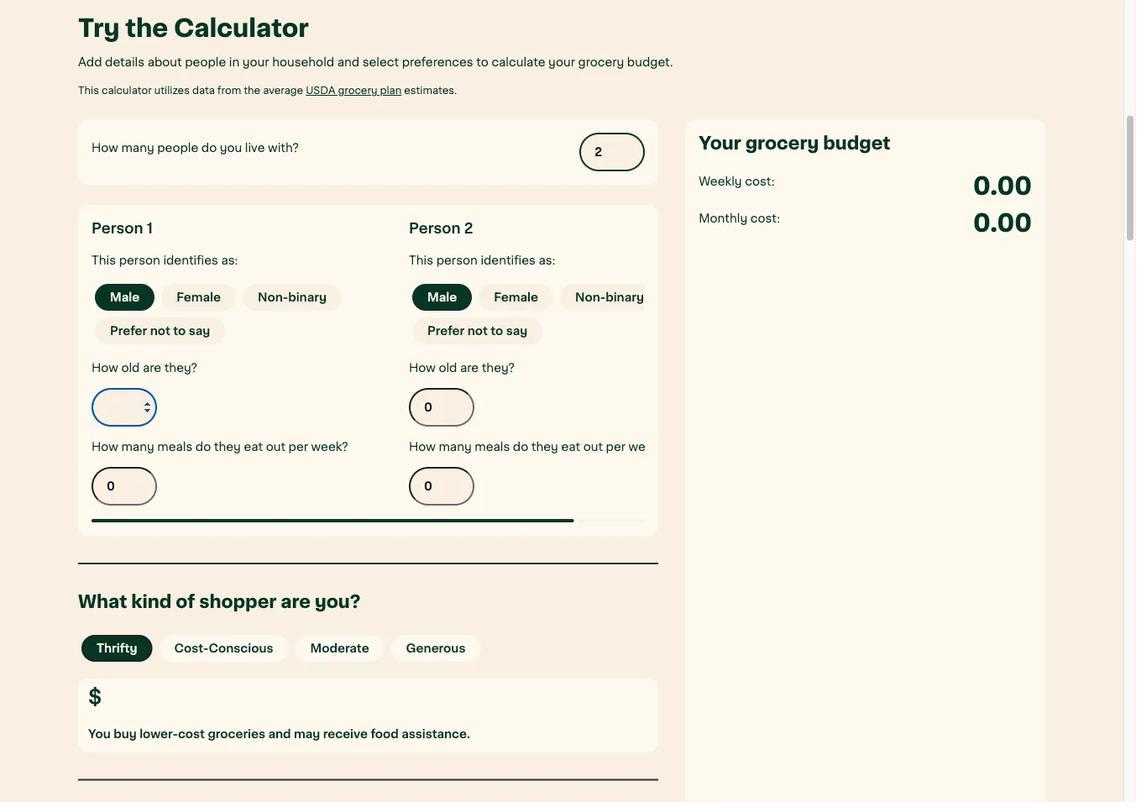 Task type: locate. For each thing, give the bounding box(es) containing it.
are
[[143, 362, 161, 374], [461, 362, 479, 374], [281, 593, 311, 611]]

0 horizontal spatial how many meals do they eat out per week?
[[92, 441, 348, 453]]

your
[[699, 134, 742, 152]]

how many people do you live with?
[[92, 142, 299, 154]]

1 not from the left
[[150, 325, 170, 337]]

2 male button from the left
[[413, 284, 472, 311]]

1 vertical spatial people
[[157, 142, 199, 154]]

per
[[289, 441, 308, 453], [606, 441, 626, 453]]

male
[[110, 292, 140, 303], [428, 292, 457, 303]]

2 non- from the left
[[576, 292, 606, 303]]

female
[[177, 292, 221, 303], [494, 292, 539, 303]]

2 meals from the left
[[475, 441, 510, 453]]

2 not from the left
[[468, 325, 488, 337]]

select
[[363, 56, 399, 68]]

cost-
[[174, 643, 209, 655]]

person
[[119, 255, 160, 266], [437, 255, 478, 266]]

2 prefer not to say from the left
[[428, 325, 528, 337]]

1 0.00 from the top
[[974, 174, 1033, 198]]

utilizes
[[154, 86, 190, 95]]

non-binary button
[[243, 284, 342, 311], [560, 284, 660, 311]]

0 horizontal spatial prefer not to say
[[110, 325, 210, 337]]

0 horizontal spatial person
[[119, 255, 160, 266]]

1 binary from the left
[[288, 292, 327, 303]]

1 horizontal spatial how many meals do they eat out per week?
[[409, 441, 666, 453]]

and
[[338, 56, 360, 68], [268, 728, 291, 740]]

0 horizontal spatial identifies
[[163, 255, 218, 266]]

2 out from the left
[[584, 441, 603, 453]]

this person identifies as: for person 1
[[92, 255, 238, 266]]

2 as: from the left
[[539, 255, 556, 266]]

person for person 1
[[92, 221, 143, 236]]

2 vertical spatial grocery
[[746, 134, 820, 152]]

1 horizontal spatial female button
[[479, 284, 554, 311]]

1 non-binary from the left
[[258, 292, 327, 303]]

the up about
[[125, 16, 168, 40]]

2 person from the left
[[409, 221, 461, 236]]

2 your from the left
[[549, 56, 576, 68]]

1 prefer not to say from the left
[[110, 325, 210, 337]]

non-binary for 1
[[258, 292, 327, 303]]

as:
[[221, 255, 238, 266], [539, 255, 556, 266]]

female button for person 1
[[161, 284, 236, 311]]

0 horizontal spatial how old are they?
[[92, 362, 197, 374]]

0 vertical spatial 0.00
[[974, 174, 1033, 198]]

0.00
[[974, 174, 1033, 198], [974, 211, 1033, 235]]

2 0.00 from the top
[[974, 211, 1033, 235]]

1 male button from the left
[[95, 284, 155, 311]]

1 horizontal spatial week?
[[629, 441, 666, 453]]

0 horizontal spatial meals
[[157, 441, 193, 453]]

non-
[[258, 292, 288, 303], [576, 292, 606, 303]]

0 horizontal spatial your
[[243, 56, 269, 68]]

1 how old are they? from the left
[[92, 362, 197, 374]]

0 horizontal spatial they?
[[164, 362, 197, 374]]

1 horizontal spatial they
[[532, 441, 559, 453]]

0 horizontal spatial eat
[[244, 441, 263, 453]]

0 horizontal spatial non-
[[258, 292, 288, 303]]

prefer for 1
[[110, 325, 147, 337]]

non- for person 2
[[576, 292, 606, 303]]

1 horizontal spatial prefer not to say
[[428, 325, 528, 337]]

buy
[[114, 728, 137, 740]]

how old are they?
[[92, 362, 197, 374], [409, 362, 515, 374]]

0 vertical spatial the
[[125, 16, 168, 40]]

your
[[243, 56, 269, 68], [549, 56, 576, 68]]

2 horizontal spatial are
[[461, 362, 479, 374]]

cost:
[[746, 176, 775, 187], [751, 213, 781, 224]]

1 horizontal spatial prefer not to say button
[[413, 318, 543, 345]]

meals
[[157, 441, 193, 453], [475, 441, 510, 453]]

say
[[189, 325, 210, 337], [506, 325, 528, 337]]

2 binary from the left
[[606, 292, 644, 303]]

say for person 2
[[506, 325, 528, 337]]

are for person 2
[[461, 362, 479, 374]]

1
[[147, 221, 153, 236]]

1 horizontal spatial the
[[244, 86, 261, 95]]

generous button
[[391, 635, 481, 662]]

prefer not to say
[[110, 325, 210, 337], [428, 325, 528, 337]]

0 vertical spatial people
[[185, 56, 226, 68]]

1 this person identifies as: from the left
[[92, 255, 238, 266]]

female button
[[161, 284, 236, 311], [479, 284, 554, 311]]

many
[[121, 142, 154, 154], [121, 441, 154, 453], [439, 441, 472, 453]]

to for person 2
[[491, 325, 504, 337]]

they for 1
[[214, 441, 241, 453]]

identifies for person 2
[[481, 255, 536, 266]]

male for 2
[[428, 292, 457, 303]]

your grocery budget
[[699, 134, 891, 152]]

this down the person 2
[[409, 255, 434, 266]]

to for person 1
[[173, 325, 186, 337]]

1 horizontal spatial they?
[[482, 362, 515, 374]]

0 horizontal spatial male
[[110, 292, 140, 303]]

people up data
[[185, 56, 226, 68]]

out for person 1
[[266, 441, 286, 453]]

non-binary button for person 1
[[243, 284, 342, 311]]

0 horizontal spatial binary
[[288, 292, 327, 303]]

male down the person 2
[[428, 292, 457, 303]]

0 horizontal spatial say
[[189, 325, 210, 337]]

person down 2
[[437, 255, 478, 266]]

2 how old are they? from the left
[[409, 362, 515, 374]]

2 person from the left
[[437, 255, 478, 266]]

1 they? from the left
[[164, 362, 197, 374]]

and left may
[[268, 728, 291, 740]]

preferences
[[402, 56, 474, 68]]

2 old from the left
[[439, 362, 458, 374]]

1 horizontal spatial person
[[437, 255, 478, 266]]

grocery left budget.
[[579, 56, 625, 68]]

estimates.
[[404, 86, 457, 95]]

to
[[477, 56, 489, 68], [173, 325, 186, 337], [491, 325, 504, 337]]

1 horizontal spatial female
[[494, 292, 539, 303]]

1 female from the left
[[177, 292, 221, 303]]

1 vertical spatial grocery
[[338, 86, 378, 95]]

person
[[92, 221, 143, 236], [409, 221, 461, 236]]

the right from
[[244, 86, 261, 95]]

1 identifies from the left
[[163, 255, 218, 266]]

what kind of shopper are you?
[[78, 593, 361, 611]]

1 vertical spatial the
[[244, 86, 261, 95]]

1 week? from the left
[[311, 441, 348, 453]]

out
[[266, 441, 286, 453], [584, 441, 603, 453]]

1 prefer from the left
[[110, 325, 147, 337]]

not for person 2
[[468, 325, 488, 337]]

0 horizontal spatial not
[[150, 325, 170, 337]]

1 horizontal spatial this person identifies as:
[[409, 255, 556, 266]]

person left 2
[[409, 221, 461, 236]]

0 horizontal spatial non-binary button
[[243, 284, 342, 311]]

1 horizontal spatial non-binary
[[576, 292, 644, 303]]

eat
[[244, 441, 263, 453], [562, 441, 581, 453]]

this down person 1
[[92, 255, 116, 266]]

calculate
[[492, 56, 546, 68]]

1 horizontal spatial your
[[549, 56, 576, 68]]

old for 2
[[439, 362, 458, 374]]

prefer not to say for person 2
[[428, 325, 528, 337]]

non- for person 1
[[258, 292, 288, 303]]

2 non-binary button from the left
[[560, 284, 660, 311]]

this person identifies as:
[[92, 255, 238, 266], [409, 255, 556, 266]]

people left you
[[157, 142, 199, 154]]

2 per from the left
[[606, 441, 626, 453]]

your right calculate
[[549, 56, 576, 68]]

person left the 1
[[92, 221, 143, 236]]

prefer not to say button for 2
[[413, 318, 543, 345]]

0 vertical spatial grocery
[[579, 56, 625, 68]]

grocery up weekly cost:
[[746, 134, 820, 152]]

0 horizontal spatial to
[[173, 325, 186, 337]]

are for person 1
[[143, 362, 161, 374]]

1 horizontal spatial out
[[584, 441, 603, 453]]

person down the 1
[[119, 255, 160, 266]]

1 horizontal spatial identifies
[[481, 255, 536, 266]]

0.00 for monthly cost:
[[974, 211, 1033, 235]]

1 horizontal spatial not
[[468, 325, 488, 337]]

0 horizontal spatial this person identifies as:
[[92, 255, 238, 266]]

0 horizontal spatial prefer
[[110, 325, 147, 337]]

1 non-binary button from the left
[[243, 284, 342, 311]]

old
[[121, 362, 140, 374], [439, 362, 458, 374]]

cost: for weekly cost:
[[746, 176, 775, 187]]

1 they from the left
[[214, 441, 241, 453]]

0 horizontal spatial non-binary
[[258, 292, 327, 303]]

you
[[88, 728, 111, 740]]

0 horizontal spatial prefer not to say button
[[95, 318, 225, 345]]

2 horizontal spatial to
[[491, 325, 504, 337]]

1 say from the left
[[189, 325, 210, 337]]

1 person from the left
[[119, 255, 160, 266]]

1 as: from the left
[[221, 255, 238, 266]]

1 horizontal spatial meals
[[475, 441, 510, 453]]

2 non-binary from the left
[[576, 292, 644, 303]]

1 person from the left
[[92, 221, 143, 236]]

prefer not to say for person 1
[[110, 325, 210, 337]]

prefer for 2
[[428, 325, 465, 337]]

male for 1
[[110, 292, 140, 303]]

1 horizontal spatial non-binary button
[[560, 284, 660, 311]]

None number field
[[580, 133, 646, 171], [92, 388, 157, 427], [409, 388, 475, 427], [92, 467, 157, 506], [409, 467, 475, 506], [580, 133, 646, 171], [92, 388, 157, 427], [409, 388, 475, 427], [92, 467, 157, 506], [409, 467, 475, 506]]

male button down person 1
[[95, 284, 155, 311]]

0 horizontal spatial per
[[289, 441, 308, 453]]

0 horizontal spatial male button
[[95, 284, 155, 311]]

2 prefer not to say button from the left
[[413, 318, 543, 345]]

1 horizontal spatial say
[[506, 325, 528, 337]]

1 horizontal spatial prefer
[[428, 325, 465, 337]]

1 per from the left
[[289, 441, 308, 453]]

and up 'usda grocery plan' link
[[338, 56, 360, 68]]

this down add
[[78, 86, 99, 95]]

0 horizontal spatial person
[[92, 221, 143, 236]]

prefer
[[110, 325, 147, 337], [428, 325, 465, 337]]

1 prefer not to say button from the left
[[95, 318, 225, 345]]

meals for 2
[[475, 441, 510, 453]]

2 eat from the left
[[562, 441, 581, 453]]

male button down the person 2
[[413, 284, 472, 311]]

1 horizontal spatial per
[[606, 441, 626, 453]]

week? for 2
[[629, 441, 666, 453]]

1 vertical spatial 0.00
[[974, 211, 1033, 235]]

week?
[[311, 441, 348, 453], [629, 441, 666, 453]]

male button for 1
[[95, 284, 155, 311]]

data
[[192, 86, 215, 95]]

2 horizontal spatial grocery
[[746, 134, 820, 152]]

0 horizontal spatial they
[[214, 441, 241, 453]]

0 horizontal spatial female button
[[161, 284, 236, 311]]

male button
[[95, 284, 155, 311], [413, 284, 472, 311]]

1 how many meals do they eat out per week? from the left
[[92, 441, 348, 453]]

2 identifies from the left
[[481, 255, 536, 266]]

cost: right weekly
[[746, 176, 775, 187]]

2 say from the left
[[506, 325, 528, 337]]

food
[[371, 728, 399, 740]]

0 horizontal spatial old
[[121, 362, 140, 374]]

old for 1
[[121, 362, 140, 374]]

prefer not to say button
[[95, 318, 225, 345], [413, 318, 543, 345]]

1 female button from the left
[[161, 284, 236, 311]]

2 female button from the left
[[479, 284, 554, 311]]

grocery
[[579, 56, 625, 68], [338, 86, 378, 95], [746, 134, 820, 152]]

per for person 2
[[606, 441, 626, 453]]

generous
[[406, 643, 466, 655]]

2 female from the left
[[494, 292, 539, 303]]

not
[[150, 325, 170, 337], [468, 325, 488, 337]]

2 male from the left
[[428, 292, 457, 303]]

this person identifies as: down 2
[[409, 255, 556, 266]]

as: for person 1
[[221, 255, 238, 266]]

1 horizontal spatial to
[[477, 56, 489, 68]]

they?
[[164, 362, 197, 374], [482, 362, 515, 374]]

1 horizontal spatial person
[[409, 221, 461, 236]]

prefer not to say button for 1
[[95, 318, 225, 345]]

people
[[185, 56, 226, 68], [157, 142, 199, 154]]

add details about people in your household and select preferences to calculate your grocery budget.
[[78, 56, 674, 68]]

they
[[214, 441, 241, 453], [532, 441, 559, 453]]

person for 1
[[119, 255, 160, 266]]

non-binary
[[258, 292, 327, 303], [576, 292, 644, 303]]

moderate button
[[295, 635, 385, 662]]

this person identifies as: down the 1
[[92, 255, 238, 266]]

cost
[[178, 728, 205, 740]]

0 horizontal spatial as:
[[221, 255, 238, 266]]

your right in
[[243, 56, 269, 68]]

1 vertical spatial and
[[268, 728, 291, 740]]

1 horizontal spatial old
[[439, 362, 458, 374]]

binary
[[288, 292, 327, 303], [606, 292, 644, 303]]

try
[[78, 16, 120, 40]]

1 horizontal spatial as:
[[539, 255, 556, 266]]

2 prefer from the left
[[428, 325, 465, 337]]

1 old from the left
[[121, 362, 140, 374]]

1 horizontal spatial non-
[[576, 292, 606, 303]]

do for person 2
[[513, 441, 529, 453]]

how many meals do they eat out per week?
[[92, 441, 348, 453], [409, 441, 666, 453]]

male down person 1
[[110, 292, 140, 303]]

1 horizontal spatial how old are they?
[[409, 362, 515, 374]]

cost: right monthly on the top right
[[751, 213, 781, 224]]

0 horizontal spatial week?
[[311, 441, 348, 453]]

grocery left plan
[[338, 86, 378, 95]]

in
[[229, 56, 240, 68]]

1 horizontal spatial and
[[338, 56, 360, 68]]

1 male from the left
[[110, 292, 140, 303]]

2 they? from the left
[[482, 362, 515, 374]]

0.00 for weekly cost:
[[974, 174, 1033, 198]]

1 horizontal spatial male button
[[413, 284, 472, 311]]

monthly cost:
[[699, 213, 781, 224]]

calculator
[[174, 16, 309, 40]]

1 vertical spatial cost:
[[751, 213, 781, 224]]

meals for 1
[[157, 441, 193, 453]]

0 vertical spatial cost:
[[746, 176, 775, 187]]

details
[[105, 56, 145, 68]]

0 horizontal spatial are
[[143, 362, 161, 374]]

1 horizontal spatial binary
[[606, 292, 644, 303]]

$
[[88, 687, 102, 708]]

how
[[92, 142, 118, 154], [92, 362, 118, 374], [409, 362, 436, 374], [92, 441, 118, 453], [409, 441, 436, 453]]

identifies
[[163, 255, 218, 266], [481, 255, 536, 266]]

1 horizontal spatial male
[[428, 292, 457, 303]]

1 horizontal spatial eat
[[562, 441, 581, 453]]

2 how many meals do they eat out per week? from the left
[[409, 441, 666, 453]]

2 they from the left
[[532, 441, 559, 453]]

1 non- from the left
[[258, 292, 288, 303]]

0 horizontal spatial out
[[266, 441, 286, 453]]

0 horizontal spatial female
[[177, 292, 221, 303]]

this
[[78, 86, 99, 95], [92, 255, 116, 266], [409, 255, 434, 266]]

1 out from the left
[[266, 441, 286, 453]]

2 week? from the left
[[629, 441, 666, 453]]

1 meals from the left
[[157, 441, 193, 453]]

female for person 2
[[494, 292, 539, 303]]

do
[[202, 142, 217, 154], [196, 441, 211, 453], [513, 441, 529, 453]]

person for 2
[[437, 255, 478, 266]]

2 this person identifies as: from the left
[[409, 255, 556, 266]]

1 eat from the left
[[244, 441, 263, 453]]



Task type: describe. For each thing, give the bounding box(es) containing it.
live
[[245, 142, 265, 154]]

weekly cost:
[[699, 176, 775, 187]]

you buy lower-cost groceries and may receive food assistance.
[[88, 728, 471, 740]]

from
[[217, 86, 241, 95]]

assistance.
[[402, 728, 471, 740]]

groceries
[[208, 728, 266, 740]]

1 horizontal spatial are
[[281, 593, 311, 611]]

cost-conscious button
[[159, 635, 289, 662]]

how old are they? for 2
[[409, 362, 515, 374]]

per for person 1
[[289, 441, 308, 453]]

they for 2
[[532, 441, 559, 453]]

you?
[[315, 593, 361, 611]]

binary for person 1
[[288, 292, 327, 303]]

do for person 1
[[196, 441, 211, 453]]

0 horizontal spatial the
[[125, 16, 168, 40]]

cost-conscious
[[174, 643, 274, 655]]

you
[[220, 142, 242, 154]]

with?
[[268, 142, 299, 154]]

how many meals do they eat out per week? for person 2
[[409, 441, 666, 453]]

about
[[148, 56, 182, 68]]

0 horizontal spatial grocery
[[338, 86, 378, 95]]

how many meals do they eat out per week? for person 1
[[92, 441, 348, 453]]

female for person 1
[[177, 292, 221, 303]]

1 your from the left
[[243, 56, 269, 68]]

non-binary for 2
[[576, 292, 644, 303]]

this person identifies as: for person 2
[[409, 255, 556, 266]]

receive
[[323, 728, 368, 740]]

female button for person 2
[[479, 284, 554, 311]]

lower-
[[140, 728, 178, 740]]

budget.
[[628, 56, 674, 68]]

usda
[[306, 86, 336, 95]]

say for person 1
[[189, 325, 210, 337]]

male button for 2
[[413, 284, 472, 311]]

conscious
[[209, 643, 274, 655]]

may
[[294, 728, 320, 740]]

out for person 2
[[584, 441, 603, 453]]

binary for person 2
[[606, 292, 644, 303]]

household
[[272, 56, 335, 68]]

many for person 1
[[121, 441, 154, 453]]

budget
[[824, 134, 891, 152]]

cost: for monthly cost:
[[751, 213, 781, 224]]

plan
[[380, 86, 402, 95]]

eat for person 1
[[244, 441, 263, 453]]

eat for person 2
[[562, 441, 581, 453]]

as: for person 2
[[539, 255, 556, 266]]

this calculator utilizes data from the average usda grocery plan estimates.
[[78, 86, 457, 95]]

not for person 1
[[150, 325, 170, 337]]

moderate
[[310, 643, 369, 655]]

shopper
[[199, 593, 277, 611]]

try the calculator
[[78, 16, 309, 40]]

they? for person 2
[[482, 362, 515, 374]]

0 vertical spatial and
[[338, 56, 360, 68]]

average
[[263, 86, 303, 95]]

this for person 1
[[92, 255, 116, 266]]

non-binary button for person 2
[[560, 284, 660, 311]]

identifies for person 1
[[163, 255, 218, 266]]

monthly
[[699, 213, 748, 224]]

how old are they? for 1
[[92, 362, 197, 374]]

usda grocery plan link
[[306, 86, 402, 95]]

this for person 2
[[409, 255, 434, 266]]

2
[[464, 221, 473, 236]]

person 1
[[92, 221, 153, 236]]

they? for person 1
[[164, 362, 197, 374]]

0 horizontal spatial and
[[268, 728, 291, 740]]

kind
[[131, 593, 172, 611]]

what
[[78, 593, 127, 611]]

person 2
[[409, 221, 473, 236]]

of
[[176, 593, 195, 611]]

many for person 2
[[439, 441, 472, 453]]

person for person 2
[[409, 221, 461, 236]]

week? for 1
[[311, 441, 348, 453]]

1 horizontal spatial grocery
[[579, 56, 625, 68]]

weekly
[[699, 176, 743, 187]]

thrifty button
[[82, 635, 153, 662]]

calculator
[[102, 86, 152, 95]]

add
[[78, 56, 102, 68]]

thrifty
[[97, 643, 137, 655]]



Task type: vqa. For each thing, say whether or not it's contained in the screenshot.
CHEESE
no



